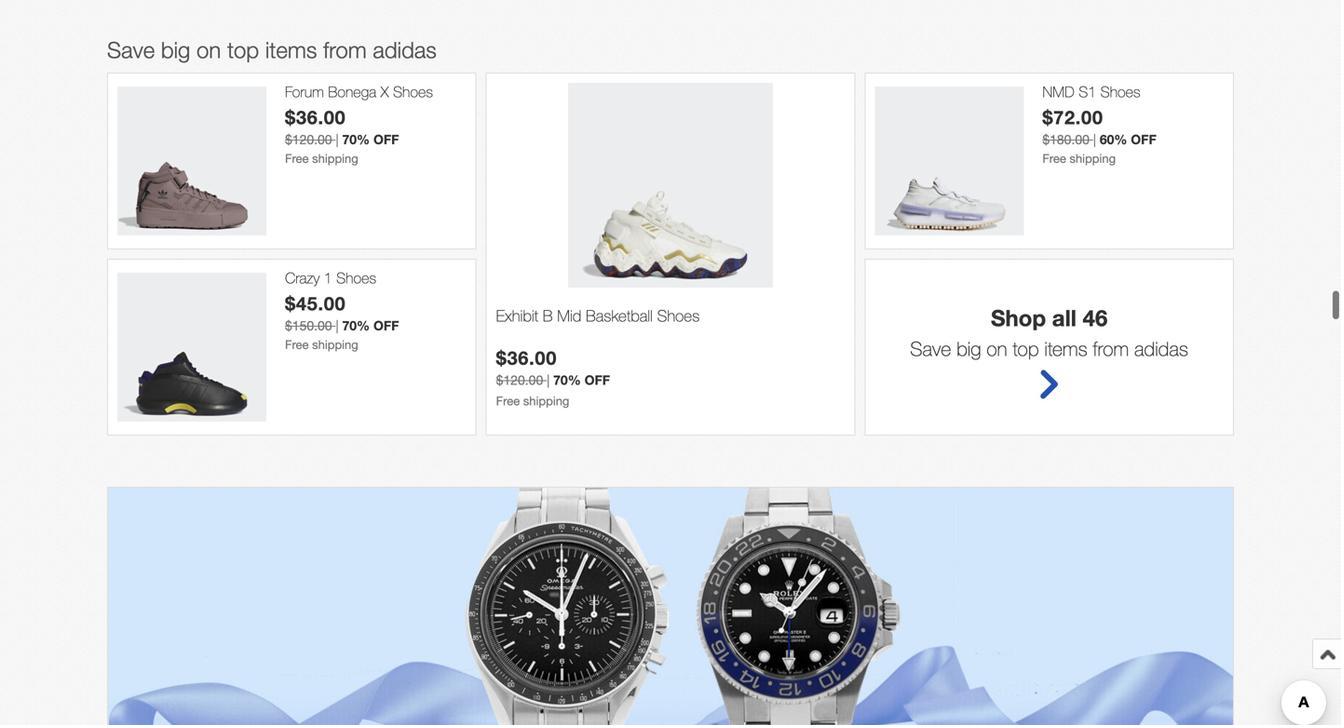 Task type: vqa. For each thing, say whether or not it's contained in the screenshot.
'Nmd S1 Shoes' link
yes



Task type: locate. For each thing, give the bounding box(es) containing it.
free down exhibit
[[496, 394, 520, 408]]

free inside nmd s1 shoes $72.00 $180.00 | 60% off free shipping
[[1043, 151, 1066, 166]]

shoes right 1
[[336, 269, 376, 287]]

0 vertical spatial $120.00
[[285, 132, 332, 147]]

from up bonega
[[323, 37, 367, 63]]

adidas
[[373, 37, 437, 63], [1135, 337, 1189, 360]]

1 vertical spatial adidas
[[1135, 337, 1189, 360]]

| left 60%
[[1093, 132, 1096, 147]]

0 horizontal spatial big
[[161, 37, 190, 63]]

1 vertical spatial from
[[1093, 337, 1129, 360]]

shoes right the s1
[[1101, 83, 1141, 101]]

shoes right x
[[393, 83, 433, 101]]

1 vertical spatial $120.00
[[496, 372, 543, 388]]

from inside shop all 46 save big on top items from adidas
[[1093, 337, 1129, 360]]

items up forum
[[265, 37, 317, 63]]

0 vertical spatial adidas
[[373, 37, 437, 63]]

| inside forum bonega x shoes $36.00 $120.00 | 70% off free shipping
[[336, 132, 339, 147]]

exhibit b mid basketball shoes
[[496, 307, 700, 325]]

x
[[381, 83, 389, 101]]

0 horizontal spatial on
[[197, 37, 221, 63]]

1 vertical spatial items
[[1045, 337, 1088, 360]]

1 vertical spatial 70%
[[342, 318, 370, 334]]

shipping inside crazy 1 shoes $45.00 $150.00 | 70% off free shipping
[[312, 338, 358, 352]]

shipping down $150.00
[[312, 338, 358, 352]]

$36.00 $120.00 | 70% off free shipping
[[496, 347, 610, 408]]

off inside nmd s1 shoes $72.00 $180.00 | 60% off free shipping
[[1131, 132, 1157, 147]]

$120.00 down forum
[[285, 132, 332, 147]]

save big on top items from adidas
[[107, 37, 437, 63]]

1 vertical spatial save
[[910, 337, 951, 360]]

1 horizontal spatial items
[[1045, 337, 1088, 360]]

$36.00 inside "$36.00 $120.00 | 70% off free shipping"
[[496, 347, 557, 369]]

from
[[323, 37, 367, 63], [1093, 337, 1129, 360]]

1 vertical spatial on
[[987, 337, 1008, 360]]

$36.00 down forum
[[285, 106, 346, 129]]

0 vertical spatial $36.00
[[285, 106, 346, 129]]

top
[[227, 37, 259, 63], [1013, 337, 1039, 360]]

shipping down 60%
[[1070, 151, 1116, 166]]

from down 46 on the top
[[1093, 337, 1129, 360]]

off down exhibit b mid basketball shoes
[[585, 372, 610, 388]]

1 horizontal spatial on
[[987, 337, 1008, 360]]

$36.00 down exhibit
[[496, 347, 557, 369]]

items
[[265, 37, 317, 63], [1045, 337, 1088, 360]]

off down x
[[374, 132, 399, 147]]

70% down mid
[[553, 372, 581, 388]]

shoes inside crazy 1 shoes $45.00 $150.00 | 70% off free shipping
[[336, 269, 376, 287]]

1 horizontal spatial big
[[957, 337, 981, 360]]

off right 60%
[[1131, 132, 1157, 147]]

shop all 46 save big on top items from adidas
[[910, 305, 1189, 360]]

shipping inside nmd s1 shoes $72.00 $180.00 | 60% off free shipping
[[1070, 151, 1116, 166]]

1 vertical spatial $36.00
[[496, 347, 557, 369]]

shop
[[991, 305, 1046, 331]]

1 vertical spatial big
[[957, 337, 981, 360]]

1 horizontal spatial top
[[1013, 337, 1039, 360]]

save
[[107, 37, 155, 63], [910, 337, 951, 360]]

s1
[[1079, 83, 1097, 101]]

0 horizontal spatial from
[[323, 37, 367, 63]]

free down $150.00
[[285, 338, 309, 352]]

70% down bonega
[[342, 132, 370, 147]]

off inside "$36.00 $120.00 | 70% off free shipping"
[[585, 372, 610, 388]]

free down $180.00
[[1043, 151, 1066, 166]]

shipping
[[312, 151, 358, 166], [1070, 151, 1116, 166], [312, 338, 358, 352], [523, 394, 570, 408]]

0 vertical spatial from
[[323, 37, 367, 63]]

0 vertical spatial top
[[227, 37, 259, 63]]

big
[[161, 37, 190, 63], [957, 337, 981, 360]]

on inside shop all 46 save big on top items from adidas
[[987, 337, 1008, 360]]

forum bonega x shoes $36.00 $120.00 | 70% off free shipping
[[285, 83, 433, 166]]

$120.00 down exhibit
[[496, 372, 543, 388]]

0 vertical spatial on
[[197, 37, 221, 63]]

top inside shop all 46 save big on top items from adidas
[[1013, 337, 1039, 360]]

0 horizontal spatial $120.00
[[285, 132, 332, 147]]

all
[[1052, 305, 1077, 331]]

exhibit
[[496, 307, 539, 325]]

1 horizontal spatial from
[[1093, 337, 1129, 360]]

forum
[[285, 83, 324, 101]]

shoes
[[393, 83, 433, 101], [1101, 83, 1141, 101], [336, 269, 376, 287], [657, 307, 700, 325]]

save inside shop all 46 save big on top items from adidas
[[910, 337, 951, 360]]

off down crazy 1 shoes link
[[374, 318, 399, 334]]

items inside shop all 46 save big on top items from adidas
[[1045, 337, 1088, 360]]

free down forum
[[285, 151, 309, 166]]

0 horizontal spatial save
[[107, 37, 155, 63]]

1 horizontal spatial $120.00
[[496, 372, 543, 388]]

free inside crazy 1 shoes $45.00 $150.00 | 70% off free shipping
[[285, 338, 309, 352]]

0 horizontal spatial top
[[227, 37, 259, 63]]

$120.00
[[285, 132, 332, 147], [496, 372, 543, 388]]

70%
[[342, 132, 370, 147], [342, 318, 370, 334], [553, 372, 581, 388]]

0 vertical spatial 70%
[[342, 132, 370, 147]]

$150.00
[[285, 318, 332, 334]]

| down bonega
[[336, 132, 339, 147]]

items down all
[[1045, 337, 1088, 360]]

1 horizontal spatial $36.00
[[496, 347, 557, 369]]

0 horizontal spatial $36.00
[[285, 106, 346, 129]]

free
[[285, 151, 309, 166], [1043, 151, 1066, 166], [285, 338, 309, 352], [496, 394, 520, 408]]

on
[[197, 37, 221, 63], [987, 337, 1008, 360]]

1 horizontal spatial save
[[910, 337, 951, 360]]

free inside forum bonega x shoes $36.00 $120.00 | 70% off free shipping
[[285, 151, 309, 166]]

| right $150.00
[[336, 318, 339, 334]]

70% down "$45.00" on the left top of the page
[[342, 318, 370, 334]]

$36.00
[[285, 106, 346, 129], [496, 347, 557, 369]]

adidas inside shop all 46 save big on top items from adidas
[[1135, 337, 1189, 360]]

1 vertical spatial top
[[1013, 337, 1039, 360]]

1 horizontal spatial adidas
[[1135, 337, 1189, 360]]

2 vertical spatial 70%
[[553, 372, 581, 388]]

0 vertical spatial items
[[265, 37, 317, 63]]

off inside forum bonega x shoes $36.00 $120.00 | 70% off free shipping
[[374, 132, 399, 147]]

shipping down b
[[523, 394, 570, 408]]

|
[[336, 132, 339, 147], [1093, 132, 1096, 147], [336, 318, 339, 334], [547, 372, 550, 388]]

0 horizontal spatial adidas
[[373, 37, 437, 63]]

off
[[374, 132, 399, 147], [1131, 132, 1157, 147], [374, 318, 399, 334], [585, 372, 610, 388]]

shipping down bonega
[[312, 151, 358, 166]]

| down b
[[547, 372, 550, 388]]

46
[[1083, 305, 1108, 331]]



Task type: describe. For each thing, give the bounding box(es) containing it.
70% inside "$36.00 $120.00 | 70% off free shipping"
[[553, 372, 581, 388]]

$36.00 inside forum bonega x shoes $36.00 $120.00 | 70% off free shipping
[[285, 106, 346, 129]]

$120.00 inside "$36.00 $120.00 | 70% off free shipping"
[[496, 372, 543, 388]]

0 vertical spatial big
[[161, 37, 190, 63]]

forum bonega x shoes link
[[285, 83, 466, 101]]

| inside "$36.00 $120.00 | 70% off free shipping"
[[547, 372, 550, 388]]

$45.00
[[285, 293, 346, 315]]

b
[[543, 307, 553, 325]]

0 vertical spatial save
[[107, 37, 155, 63]]

nmd s1 shoes $72.00 $180.00 | 60% off free shipping
[[1043, 83, 1157, 166]]

1
[[324, 269, 332, 287]]

off inside crazy 1 shoes $45.00 $150.00 | 70% off free shipping
[[374, 318, 399, 334]]

70% inside crazy 1 shoes $45.00 $150.00 | 70% off free shipping
[[342, 318, 370, 334]]

shoes right basketball
[[657, 307, 700, 325]]

basketball
[[586, 307, 653, 325]]

shipping inside forum bonega x shoes $36.00 $120.00 | 70% off free shipping
[[312, 151, 358, 166]]

shipping inside "$36.00 $120.00 | 70% off free shipping"
[[523, 394, 570, 408]]

$180.00
[[1043, 132, 1090, 147]]

bonega
[[328, 83, 377, 101]]

60%
[[1100, 132, 1128, 147]]

crazy 1 shoes link
[[285, 269, 466, 287]]

0 horizontal spatial items
[[265, 37, 317, 63]]

crazy 1 shoes $45.00 $150.00 | 70% off free shipping
[[285, 269, 399, 352]]

| inside nmd s1 shoes $72.00 $180.00 | 60% off free shipping
[[1093, 132, 1096, 147]]

mid
[[557, 307, 582, 325]]

shoes inside forum bonega x shoes $36.00 $120.00 | 70% off free shipping
[[393, 83, 433, 101]]

exhibit b mid basketball shoes link
[[496, 307, 845, 347]]

$72.00
[[1043, 106, 1104, 129]]

big inside shop all 46 save big on top items from adidas
[[957, 337, 981, 360]]

$120.00 inside forum bonega x shoes $36.00 $120.00 | 70% off free shipping
[[285, 132, 332, 147]]

crazy
[[285, 269, 320, 287]]

| inside crazy 1 shoes $45.00 $150.00 | 70% off free shipping
[[336, 318, 339, 334]]

nmd
[[1043, 83, 1075, 101]]

nmd s1 shoes link
[[1043, 83, 1224, 101]]

free inside "$36.00 $120.00 | 70% off free shipping"
[[496, 394, 520, 408]]

shoes inside nmd s1 shoes $72.00 $180.00 | 60% off free shipping
[[1101, 83, 1141, 101]]

70% inside forum bonega x shoes $36.00 $120.00 | 70% off free shipping
[[342, 132, 370, 147]]



